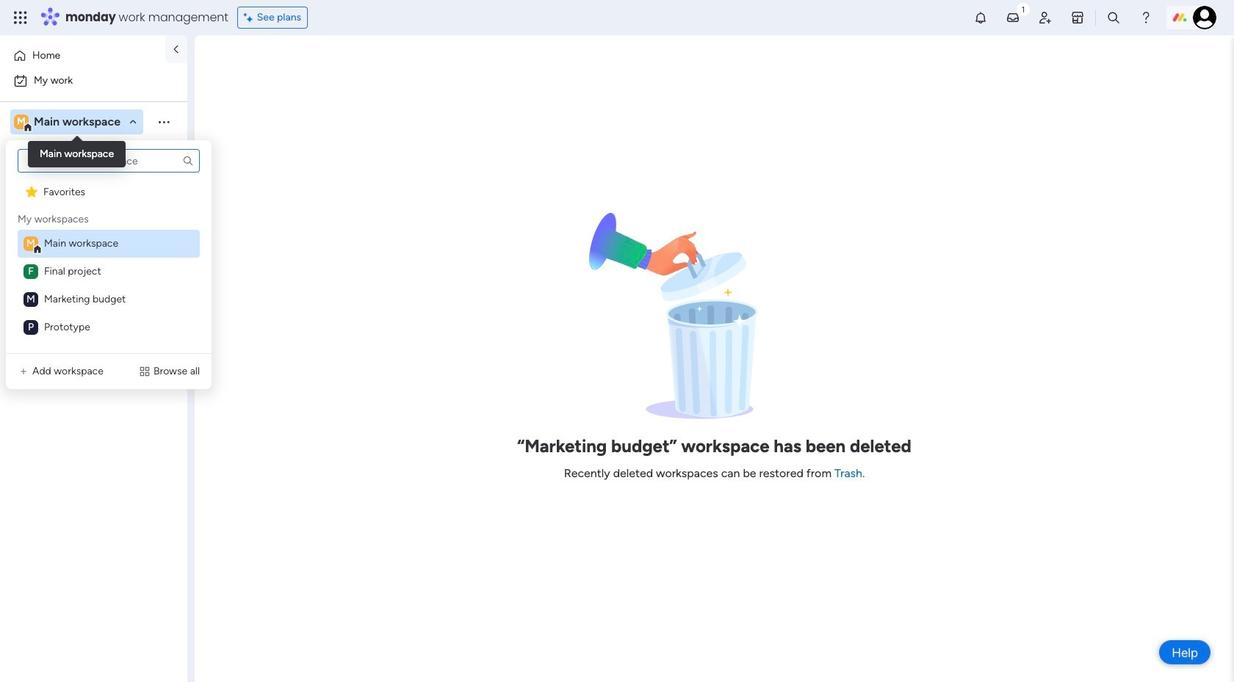 Task type: vqa. For each thing, say whether or not it's contained in the screenshot.
second heading from the bottom
no



Task type: describe. For each thing, give the bounding box(es) containing it.
2 service icon image from the left
[[139, 366, 151, 378]]

see plans image
[[244, 10, 257, 26]]

2 vertical spatial option
[[0, 174, 187, 177]]

public dashboard image
[[15, 255, 29, 269]]

search everything image
[[1106, 10, 1121, 25]]

workspace options image
[[156, 114, 171, 129]]

marketing budget element
[[18, 286, 200, 314]]

final project element
[[18, 258, 200, 286]]

workspace image for workspace selection element
[[14, 114, 29, 130]]

my workspaces row
[[18, 206, 89, 227]]

v2 star 2 image
[[26, 185, 37, 199]]

Search in workspace field
[[31, 145, 123, 162]]

select product image
[[13, 10, 28, 25]]

favorites element
[[18, 179, 200, 206]]

0 vertical spatial option
[[9, 44, 156, 68]]

workspace image for final project element
[[24, 264, 38, 279]]

update feed image
[[1006, 10, 1020, 25]]



Task type: locate. For each thing, give the bounding box(es) containing it.
workspace image for the prototype element
[[24, 320, 38, 335]]

notifications image
[[973, 10, 988, 25]]

Search for content search field
[[18, 149, 200, 173]]

tree grid
[[18, 179, 200, 342]]

workspace image
[[24, 292, 38, 307]]

1 horizontal spatial service icon image
[[139, 366, 151, 378]]

1 image
[[1017, 1, 1030, 17]]

workspace selection element
[[14, 113, 123, 132]]

workspace image inside the prototype element
[[24, 320, 38, 335]]

service icon image
[[18, 366, 29, 378], [139, 366, 151, 378]]

list box
[[15, 149, 203, 342], [0, 172, 187, 473]]

workspace image up the v2 star 2 image
[[14, 114, 29, 130]]

private board image
[[15, 205, 29, 219]]

public board image
[[15, 230, 29, 244]]

main workspace element
[[18, 230, 200, 258]]

0 horizontal spatial service icon image
[[18, 366, 29, 378]]

workspace image for main workspace element
[[24, 237, 38, 251]]

workspace image inside final project element
[[24, 264, 38, 279]]

invite members image
[[1038, 10, 1053, 25]]

kendall parks image
[[1193, 6, 1216, 29]]

1 vertical spatial option
[[9, 69, 179, 93]]

workspace image
[[14, 114, 29, 130], [24, 237, 38, 251], [24, 264, 38, 279], [24, 320, 38, 335]]

help image
[[1139, 10, 1153, 25]]

workspace image up public dashboard image
[[24, 237, 38, 251]]

None search field
[[18, 149, 200, 173]]

service icon image down the prototype element
[[139, 366, 151, 378]]

workspace image up workspace icon
[[24, 264, 38, 279]]

1 service icon image from the left
[[18, 366, 29, 378]]

workspace image down workspace icon
[[24, 320, 38, 335]]

service icon image down workspace icon
[[18, 366, 29, 378]]

option
[[9, 44, 156, 68], [9, 69, 179, 93], [0, 174, 187, 177]]

monday marketplace image
[[1070, 10, 1085, 25]]

search image
[[182, 155, 194, 167]]

prototype element
[[18, 314, 200, 342]]



